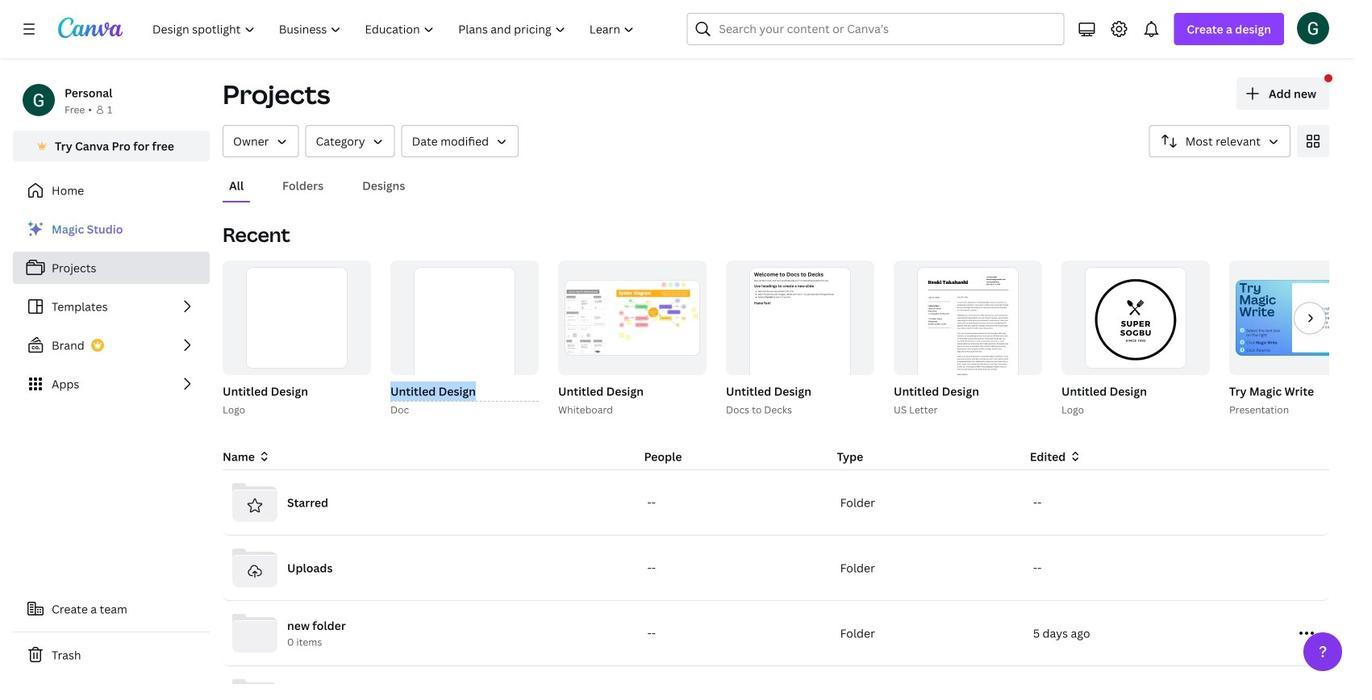 Task type: vqa. For each thing, say whether or not it's contained in the screenshot.
as
no



Task type: locate. For each thing, give the bounding box(es) containing it.
10 group from the left
[[894, 261, 1043, 399]]

11 group from the left
[[1059, 261, 1210, 418]]

Search search field
[[719, 14, 1032, 44]]

top level navigation element
[[142, 13, 648, 45]]

1 group from the left
[[219, 261, 371, 418]]

None search field
[[687, 13, 1065, 45]]

6 group from the left
[[558, 261, 707, 375]]

5 group from the left
[[555, 261, 707, 418]]

Date modified button
[[402, 125, 519, 157]]

9 group from the left
[[891, 261, 1043, 418]]

group
[[219, 261, 371, 418], [223, 261, 371, 375], [387, 261, 539, 418], [391, 261, 539, 411], [555, 261, 707, 418], [558, 261, 707, 375], [723, 261, 875, 418], [726, 261, 875, 411], [891, 261, 1043, 418], [894, 261, 1043, 399], [1059, 261, 1210, 418], [1062, 261, 1210, 375], [1227, 261, 1356, 418], [1230, 261, 1356, 375]]

None field
[[391, 382, 539, 402]]

list
[[13, 213, 210, 400]]

tooltip
[[1259, 604, 1349, 626]]

7 group from the left
[[723, 261, 875, 418]]

3 group from the left
[[387, 261, 539, 418]]

14 group from the left
[[1230, 261, 1356, 375]]

Owner button
[[223, 125, 299, 157]]



Task type: describe. For each thing, give the bounding box(es) containing it.
Category button
[[305, 125, 395, 157]]

2 group from the left
[[223, 261, 371, 375]]

greg robinson image
[[1298, 12, 1330, 44]]

Sort by button
[[1150, 125, 1291, 157]]

13 group from the left
[[1227, 261, 1356, 418]]

12 group from the left
[[1062, 261, 1210, 375]]

4 group from the left
[[391, 261, 539, 411]]

8 group from the left
[[726, 261, 875, 411]]



